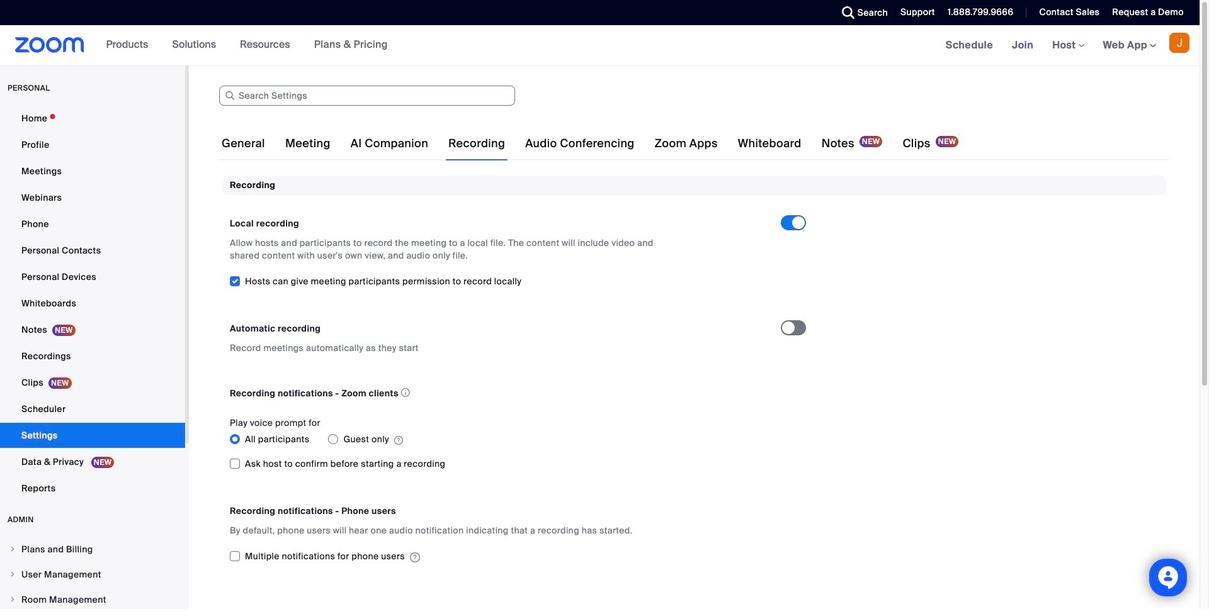 Task type: vqa. For each thing, say whether or not it's contained in the screenshot.
'side navigation' navigation
no



Task type: locate. For each thing, give the bounding box(es) containing it.
2 vertical spatial menu item
[[0, 588, 185, 610]]

1 vertical spatial menu item
[[0, 563, 185, 587]]

right image down right icon
[[9, 596, 16, 604]]

option group
[[230, 430, 781, 450]]

0 vertical spatial menu item
[[0, 538, 185, 562]]

0 vertical spatial right image
[[9, 546, 16, 554]]

application
[[230, 385, 770, 402]]

meetings navigation
[[936, 25, 1200, 66]]

personal menu menu
[[0, 106, 185, 503]]

1 vertical spatial right image
[[9, 596, 16, 604]]

right image for 3rd menu item from the bottom
[[9, 546, 16, 554]]

right image up right icon
[[9, 546, 16, 554]]

learn more about guest only image
[[394, 435, 403, 447]]

info outline image
[[401, 385, 410, 401]]

menu item
[[0, 538, 185, 562], [0, 563, 185, 587], [0, 588, 185, 610]]

2 right image from the top
[[9, 596, 16, 604]]

right image
[[9, 546, 16, 554], [9, 596, 16, 604]]

right image for first menu item from the bottom
[[9, 596, 16, 604]]

admin menu menu
[[0, 538, 185, 610]]

tabs of my account settings page tab list
[[219, 126, 961, 161]]

1 right image from the top
[[9, 546, 16, 554]]

banner
[[0, 25, 1200, 66]]

option group inside recording element
[[230, 430, 781, 450]]

recording element
[[222, 176, 1166, 581]]



Task type: describe. For each thing, give the bounding box(es) containing it.
Search Settings text field
[[219, 86, 515, 106]]

3 menu item from the top
[[0, 588, 185, 610]]

right image
[[9, 571, 16, 579]]

application inside recording element
[[230, 385, 770, 402]]

product information navigation
[[97, 25, 397, 66]]

2 menu item from the top
[[0, 563, 185, 587]]

1 menu item from the top
[[0, 538, 185, 562]]

zoom logo image
[[15, 37, 84, 53]]

learn more about multiple notifications for phone users image
[[410, 552, 420, 564]]

profile picture image
[[1170, 33, 1190, 53]]



